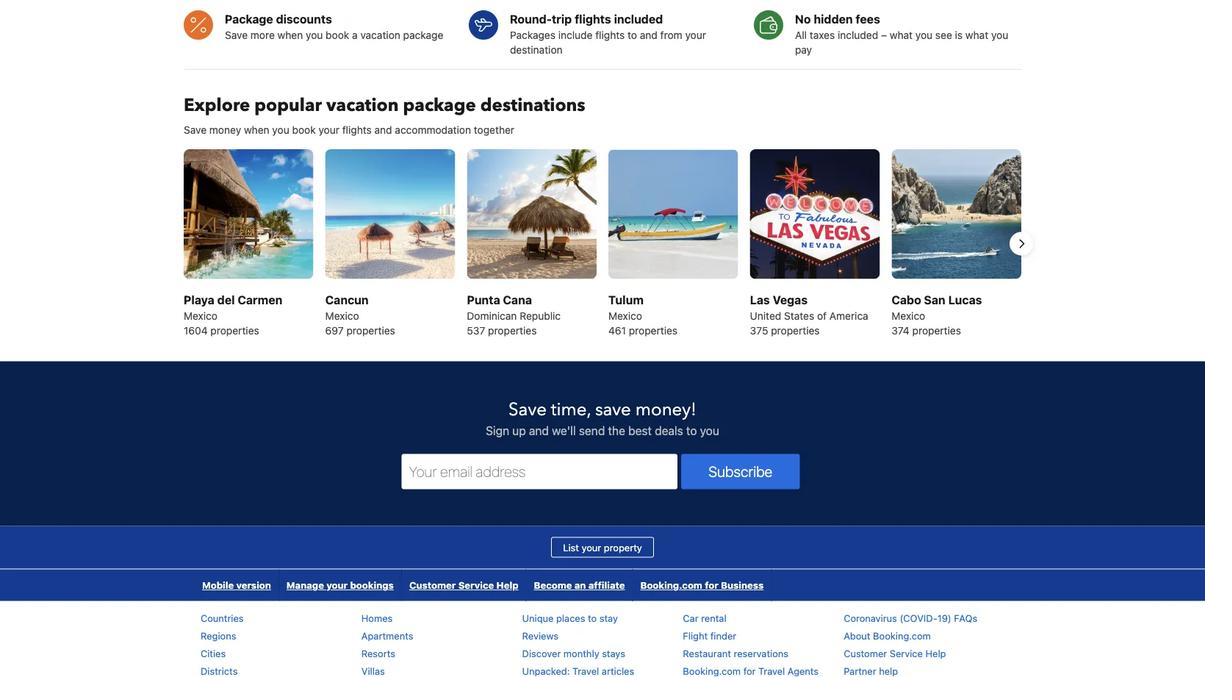 Task type: vqa. For each thing, say whether or not it's contained in the screenshot.


Task type: locate. For each thing, give the bounding box(es) containing it.
districts link
[[201, 666, 238, 677]]

cana
[[503, 293, 532, 307]]

unpacked: travel articles link
[[522, 666, 635, 677]]

2 properties from the left
[[347, 324, 395, 336]]

0 vertical spatial vacation
[[361, 29, 401, 41]]

affiliate
[[589, 580, 625, 591]]

0 horizontal spatial save
[[184, 124, 207, 136]]

1 vertical spatial flights
[[596, 29, 625, 41]]

for left business
[[705, 580, 719, 591]]

6 properties from the left
[[913, 324, 962, 336]]

package inside explore popular vacation package destinations save money when you book your flights and accommodation together
[[403, 93, 476, 117]]

for down reservations
[[744, 666, 756, 677]]

when right "money"
[[244, 124, 270, 136]]

0 vertical spatial book
[[326, 29, 349, 41]]

1 horizontal spatial help
[[926, 648, 947, 659]]

1 vertical spatial and
[[375, 124, 392, 136]]

vacation down a
[[326, 93, 399, 117]]

and left from
[[640, 29, 658, 41]]

save
[[225, 29, 248, 41], [184, 124, 207, 136], [509, 398, 547, 422]]

book left a
[[326, 29, 349, 41]]

your down popular
[[319, 124, 340, 136]]

customer right bookings
[[410, 580, 456, 591]]

1604
[[184, 324, 208, 336]]

2 vertical spatial save
[[509, 398, 547, 422]]

for inside car rental flight finder restaurant reservations booking.com for travel agents
[[744, 666, 756, 677]]

1 what from the left
[[890, 29, 913, 41]]

1 horizontal spatial included
[[838, 29, 879, 41]]

mexico up "697"
[[325, 310, 359, 322]]

navigation containing mobile version
[[195, 570, 772, 601]]

mexico down "cabo"
[[892, 310, 926, 322]]

0 vertical spatial for
[[705, 580, 719, 591]]

and right up
[[529, 424, 549, 438]]

a
[[352, 29, 358, 41]]

vacation inside explore popular vacation package destinations save money when you book your flights and accommodation together
[[326, 93, 399, 117]]

united
[[750, 310, 782, 322]]

you right 'deals'
[[700, 424, 720, 438]]

1 horizontal spatial service
[[890, 648, 923, 659]]

and left accommodation
[[375, 124, 392, 136]]

1 vertical spatial to
[[687, 424, 697, 438]]

list
[[563, 542, 579, 553]]

san
[[925, 293, 946, 307]]

5 properties from the left
[[771, 324, 820, 336]]

1 vertical spatial book
[[292, 124, 316, 136]]

what right –
[[890, 29, 913, 41]]

0 horizontal spatial customer service help link
[[402, 570, 526, 601]]

properties down san on the right top of the page
[[913, 324, 962, 336]]

0 horizontal spatial to
[[588, 613, 597, 624]]

round-
[[510, 12, 552, 26]]

374
[[892, 324, 910, 336]]

0 horizontal spatial and
[[375, 124, 392, 136]]

booking.com inside car rental flight finder restaurant reservations booking.com for travel agents
[[683, 666, 741, 677]]

service
[[459, 580, 494, 591], [890, 648, 923, 659]]

to inside unique places to stay reviews discover monthly stays unpacked: travel articles
[[588, 613, 597, 624]]

book down popular
[[292, 124, 316, 136]]

navigation
[[195, 570, 772, 601]]

2 horizontal spatial and
[[640, 29, 658, 41]]

districts
[[201, 666, 238, 677]]

3 properties from the left
[[488, 324, 537, 336]]

save time, save money! footer
[[0, 361, 1206, 677]]

when down discounts on the top left
[[278, 29, 303, 41]]

countries link
[[201, 613, 244, 624]]

help inside coronavirus (covid-19) faqs about booking.com customer service help partner help
[[926, 648, 947, 659]]

1 travel from the left
[[573, 666, 599, 677]]

villas link
[[362, 666, 385, 677]]

help down 19)
[[926, 648, 947, 659]]

4 mexico from the left
[[892, 310, 926, 322]]

homes link
[[362, 613, 393, 624]]

0 horizontal spatial help
[[497, 580, 519, 591]]

send
[[579, 424, 605, 438]]

1 horizontal spatial book
[[326, 29, 349, 41]]

vacation inside package discounts save more when you book a vacation package
[[361, 29, 401, 41]]

save inside save time, save money! sign up and we'll send the best deals to you
[[509, 398, 547, 422]]

2 vertical spatial to
[[588, 613, 597, 624]]

1 vertical spatial service
[[890, 648, 923, 659]]

2 what from the left
[[966, 29, 989, 41]]

what
[[890, 29, 913, 41], [966, 29, 989, 41]]

mexico
[[184, 310, 218, 322], [325, 310, 359, 322], [609, 310, 643, 322], [892, 310, 926, 322]]

villas
[[362, 666, 385, 677]]

booking.com
[[641, 580, 703, 591], [874, 630, 931, 641], [683, 666, 741, 677]]

save time, save money! sign up and we'll send the best deals to you
[[486, 398, 720, 438]]

las vegas united states of america 375 properties
[[750, 293, 869, 336]]

1 horizontal spatial customer
[[844, 648, 888, 659]]

included
[[614, 12, 663, 26], [838, 29, 879, 41]]

properties down del
[[211, 324, 259, 336]]

2 travel from the left
[[759, 666, 785, 677]]

1 horizontal spatial what
[[966, 29, 989, 41]]

2 horizontal spatial to
[[687, 424, 697, 438]]

and inside save time, save money! sign up and we'll send the best deals to you
[[529, 424, 549, 438]]

(covid-
[[900, 613, 938, 624]]

0 vertical spatial save
[[225, 29, 248, 41]]

1 package from the top
[[403, 29, 444, 41]]

punta cana dominican republic 537 properties
[[467, 293, 561, 336]]

help left become on the bottom left
[[497, 580, 519, 591]]

to left from
[[628, 29, 638, 41]]

best
[[629, 424, 652, 438]]

0 vertical spatial customer
[[410, 580, 456, 591]]

unique
[[522, 613, 554, 624]]

your right from
[[686, 29, 707, 41]]

book inside explore popular vacation package destinations save money when you book your flights and accommodation together
[[292, 124, 316, 136]]

1 vertical spatial help
[[926, 648, 947, 659]]

booking.com down the coronavirus (covid-19) faqs 'link'
[[874, 630, 931, 641]]

1 vertical spatial package
[[403, 93, 476, 117]]

discover
[[522, 648, 561, 659]]

car rental link
[[683, 613, 727, 624]]

bookings
[[350, 580, 394, 591]]

become an affiliate link
[[527, 570, 633, 601]]

2 mexico from the left
[[325, 310, 359, 322]]

package inside package discounts save more when you book a vacation package
[[403, 29, 444, 41]]

coronavirus (covid-19) faqs about booking.com customer service help partner help
[[844, 613, 978, 677]]

the
[[608, 424, 626, 438]]

help
[[497, 580, 519, 591], [926, 648, 947, 659]]

1 mexico from the left
[[184, 310, 218, 322]]

to right 'deals'
[[687, 424, 697, 438]]

vacation
[[361, 29, 401, 41], [326, 93, 399, 117]]

properties inside playa del carmen mexico 1604 properties
[[211, 324, 259, 336]]

cabo
[[892, 293, 922, 307]]

0 vertical spatial to
[[628, 29, 638, 41]]

about booking.com link
[[844, 630, 931, 641]]

properties right 461
[[629, 324, 678, 336]]

you inside explore popular vacation package destinations save money when you book your flights and accommodation together
[[272, 124, 290, 136]]

mobile version link
[[195, 570, 279, 601]]

0 vertical spatial and
[[640, 29, 658, 41]]

travel down "monthly"
[[573, 666, 599, 677]]

customer up partner
[[844, 648, 888, 659]]

booking.com up car
[[641, 580, 703, 591]]

0 horizontal spatial service
[[459, 580, 494, 591]]

tulum mexico 461 properties
[[609, 293, 678, 336]]

flights inside explore popular vacation package destinations save money when you book your flights and accommodation together
[[342, 124, 372, 136]]

1 horizontal spatial for
[[744, 666, 756, 677]]

included inside no hidden fees all taxes included – what you see is what you pay
[[838, 29, 879, 41]]

you right is
[[992, 29, 1009, 41]]

and inside round-trip flights included packages include flights to and from your destination
[[640, 29, 658, 41]]

see
[[936, 29, 953, 41]]

0 vertical spatial booking.com
[[641, 580, 703, 591]]

2 vertical spatial and
[[529, 424, 549, 438]]

0 horizontal spatial customer
[[410, 580, 456, 591]]

1 horizontal spatial when
[[278, 29, 303, 41]]

1 vertical spatial booking.com
[[874, 630, 931, 641]]

0 horizontal spatial travel
[[573, 666, 599, 677]]

travel
[[573, 666, 599, 677], [759, 666, 785, 677]]

subscribe button
[[682, 454, 800, 489]]

help inside navigation
[[497, 580, 519, 591]]

0 horizontal spatial what
[[890, 29, 913, 41]]

2 package from the top
[[403, 93, 476, 117]]

property
[[604, 542, 642, 553]]

vacation right a
[[361, 29, 401, 41]]

your inside navigation
[[327, 580, 348, 591]]

1 horizontal spatial customer service help link
[[844, 648, 947, 659]]

1 horizontal spatial and
[[529, 424, 549, 438]]

what right is
[[966, 29, 989, 41]]

1 vertical spatial when
[[244, 124, 270, 136]]

to
[[628, 29, 638, 41], [687, 424, 697, 438], [588, 613, 597, 624]]

1 vertical spatial customer
[[844, 648, 888, 659]]

dominican
[[467, 310, 517, 322]]

cancun mexico 697 properties
[[325, 293, 395, 336]]

save down package
[[225, 29, 248, 41]]

you down discounts on the top left
[[306, 29, 323, 41]]

properties down states
[[771, 324, 820, 336]]

save inside explore popular vacation package destinations save money when you book your flights and accommodation together
[[184, 124, 207, 136]]

properties right "697"
[[347, 324, 395, 336]]

0 vertical spatial help
[[497, 580, 519, 591]]

mexico inside playa del carmen mexico 1604 properties
[[184, 310, 218, 322]]

1 horizontal spatial save
[[225, 29, 248, 41]]

resorts link
[[362, 648, 396, 659]]

apartments link
[[362, 630, 414, 641]]

0 vertical spatial when
[[278, 29, 303, 41]]

properties inside the cancun mexico 697 properties
[[347, 324, 395, 336]]

time,
[[551, 398, 591, 422]]

0 vertical spatial package
[[403, 29, 444, 41]]

when
[[278, 29, 303, 41], [244, 124, 270, 136]]

2 vertical spatial flights
[[342, 124, 372, 136]]

1 vertical spatial save
[[184, 124, 207, 136]]

travel down reservations
[[759, 666, 785, 677]]

manage your bookings
[[287, 580, 394, 591]]

mexico down tulum
[[609, 310, 643, 322]]

list your property
[[563, 542, 642, 553]]

1 vertical spatial for
[[744, 666, 756, 677]]

cabo san lucas mexico 374 properties
[[892, 293, 983, 336]]

to left stay
[[588, 613, 597, 624]]

package
[[403, 29, 444, 41], [403, 93, 476, 117]]

your right manage
[[327, 580, 348, 591]]

you down popular
[[272, 124, 290, 136]]

mexico up 1604
[[184, 310, 218, 322]]

0 vertical spatial included
[[614, 12, 663, 26]]

0 vertical spatial service
[[459, 580, 494, 591]]

1 properties from the left
[[211, 324, 259, 336]]

4 properties from the left
[[629, 324, 678, 336]]

3 mexico from the left
[[609, 310, 643, 322]]

1 vertical spatial included
[[838, 29, 879, 41]]

included up from
[[614, 12, 663, 26]]

1 horizontal spatial to
[[628, 29, 638, 41]]

2 vertical spatial booking.com
[[683, 666, 741, 677]]

included inside round-trip flights included packages include flights to and from your destination
[[614, 12, 663, 26]]

properties inside tulum mexico 461 properties
[[629, 324, 678, 336]]

republic
[[520, 310, 561, 322]]

rental
[[702, 613, 727, 624]]

1 horizontal spatial travel
[[759, 666, 785, 677]]

0 vertical spatial customer service help link
[[402, 570, 526, 601]]

manage
[[287, 580, 324, 591]]

booking.com down restaurant
[[683, 666, 741, 677]]

customer service help link for partner help
[[844, 648, 947, 659]]

0 horizontal spatial book
[[292, 124, 316, 136]]

2 horizontal spatial save
[[509, 398, 547, 422]]

package right a
[[403, 29, 444, 41]]

pay
[[796, 44, 813, 56]]

carmen
[[238, 293, 283, 307]]

to inside save time, save money! sign up and we'll send the best deals to you
[[687, 424, 697, 438]]

hidden
[[814, 12, 853, 26]]

save left "money"
[[184, 124, 207, 136]]

your inside explore popular vacation package destinations save money when you book your flights and accommodation together
[[319, 124, 340, 136]]

included down fees
[[838, 29, 879, 41]]

0 horizontal spatial included
[[614, 12, 663, 26]]

1 vertical spatial vacation
[[326, 93, 399, 117]]

an
[[575, 580, 586, 591]]

your
[[686, 29, 707, 41], [319, 124, 340, 136], [582, 542, 602, 553], [327, 580, 348, 591]]

mexico inside the cancun mexico 697 properties
[[325, 310, 359, 322]]

package up accommodation
[[403, 93, 476, 117]]

mobile
[[202, 580, 234, 591]]

become an affiliate
[[534, 580, 625, 591]]

fees
[[856, 12, 881, 26]]

1 vertical spatial customer service help link
[[844, 648, 947, 659]]

0 horizontal spatial when
[[244, 124, 270, 136]]

travel inside car rental flight finder restaurant reservations booking.com for travel agents
[[759, 666, 785, 677]]

save up up
[[509, 398, 547, 422]]

to inside round-trip flights included packages include flights to and from your destination
[[628, 29, 638, 41]]

properties down dominican on the left top of the page
[[488, 324, 537, 336]]



Task type: describe. For each thing, give the bounding box(es) containing it.
booking.com for business link
[[633, 570, 772, 601]]

agents
[[788, 666, 819, 677]]

reviews
[[522, 630, 559, 641]]

booking.com for business
[[641, 580, 764, 591]]

reviews link
[[522, 630, 559, 641]]

regions
[[201, 630, 236, 641]]

when inside package discounts save more when you book a vacation package
[[278, 29, 303, 41]]

booking.com inside coronavirus (covid-19) faqs about booking.com customer service help partner help
[[874, 630, 931, 641]]

coronavirus
[[844, 613, 898, 624]]

flight finder link
[[683, 630, 737, 641]]

0 horizontal spatial for
[[705, 580, 719, 591]]

cities link
[[201, 648, 226, 659]]

and inside explore popular vacation package destinations save money when you book your flights and accommodation together
[[375, 124, 392, 136]]

booking.com for travel agents link
[[683, 666, 819, 677]]

countries regions cities districts
[[201, 613, 244, 677]]

we'll
[[552, 424, 576, 438]]

mexico inside tulum mexico 461 properties
[[609, 310, 643, 322]]

properties inside las vegas united states of america 375 properties
[[771, 324, 820, 336]]

flight
[[683, 630, 708, 641]]

countries
[[201, 613, 244, 624]]

customer service help
[[410, 580, 519, 591]]

homes apartments resorts villas
[[362, 613, 414, 677]]

partner help link
[[844, 666, 899, 677]]

book inside package discounts save more when you book a vacation package
[[326, 29, 349, 41]]

lucas
[[949, 293, 983, 307]]

restaurant reservations link
[[683, 648, 789, 659]]

states
[[785, 310, 815, 322]]

unique places to stay link
[[522, 613, 618, 624]]

explore popular vacation package destinations save money when you book your flights and accommodation together
[[184, 93, 586, 136]]

when inside explore popular vacation package destinations save money when you book your flights and accommodation together
[[244, 124, 270, 136]]

cities
[[201, 648, 226, 659]]

cancun
[[325, 293, 369, 307]]

taxes
[[810, 29, 835, 41]]

properties inside 'punta cana dominican republic 537 properties'
[[488, 324, 537, 336]]

more
[[251, 29, 275, 41]]

about
[[844, 630, 871, 641]]

subscribe
[[709, 463, 773, 480]]

business
[[721, 580, 764, 591]]

unique places to stay reviews discover monthly stays unpacked: travel articles
[[522, 613, 635, 677]]

money!
[[636, 398, 697, 422]]

you inside save time, save money! sign up and we'll send the best deals to you
[[700, 424, 720, 438]]

help
[[880, 666, 899, 677]]

stays
[[602, 648, 626, 659]]

explore
[[184, 93, 250, 117]]

next image
[[1013, 235, 1031, 252]]

19)
[[938, 613, 952, 624]]

Your email address email field
[[402, 454, 678, 489]]

375
[[750, 324, 769, 336]]

resorts
[[362, 648, 396, 659]]

destination
[[510, 44, 563, 56]]

deals
[[655, 424, 684, 438]]

restaurant
[[683, 648, 732, 659]]

punta
[[467, 293, 500, 307]]

america
[[830, 310, 869, 322]]

537
[[467, 324, 485, 336]]

stay
[[600, 613, 618, 624]]

save inside package discounts save more when you book a vacation package
[[225, 29, 248, 41]]

mobile version
[[202, 580, 271, 591]]

697
[[325, 324, 344, 336]]

car
[[683, 613, 699, 624]]

sign
[[486, 424, 510, 438]]

is
[[956, 29, 963, 41]]

service inside coronavirus (covid-19) faqs about booking.com customer service help partner help
[[890, 648, 923, 659]]

customer inside navigation
[[410, 580, 456, 591]]

unpacked:
[[522, 666, 570, 677]]

manage your bookings link
[[279, 570, 401, 601]]

customer inside coronavirus (covid-19) faqs about booking.com customer service help partner help
[[844, 648, 888, 659]]

your inside round-trip flights included packages include flights to and from your destination
[[686, 29, 707, 41]]

list your property link
[[552, 537, 654, 558]]

articles
[[602, 666, 635, 677]]

packages
[[510, 29, 556, 41]]

places
[[557, 613, 586, 624]]

save
[[596, 398, 631, 422]]

461
[[609, 324, 626, 336]]

partner
[[844, 666, 877, 677]]

you inside package discounts save more when you book a vacation package
[[306, 29, 323, 41]]

vegas
[[773, 293, 808, 307]]

explore popular vacation package destinations region
[[172, 149, 1034, 338]]

round-trip flights included packages include flights to and from your destination
[[510, 12, 707, 56]]

finder
[[711, 630, 737, 641]]

regions link
[[201, 630, 236, 641]]

playa del carmen mexico 1604 properties
[[184, 293, 283, 336]]

from
[[661, 29, 683, 41]]

car rental flight finder restaurant reservations booking.com for travel agents
[[683, 613, 819, 677]]

0 vertical spatial flights
[[575, 12, 612, 26]]

of
[[818, 310, 827, 322]]

properties inside cabo san lucas mexico 374 properties
[[913, 324, 962, 336]]

mexico inside cabo san lucas mexico 374 properties
[[892, 310, 926, 322]]

you left see
[[916, 29, 933, 41]]

homes
[[362, 613, 393, 624]]

package discounts save more when you book a vacation package
[[225, 12, 444, 41]]

your right list
[[582, 542, 602, 553]]

all
[[796, 29, 807, 41]]

–
[[882, 29, 887, 41]]

become
[[534, 580, 572, 591]]

trip
[[552, 12, 572, 26]]

travel inside unique places to stay reviews discover monthly stays unpacked: travel articles
[[573, 666, 599, 677]]

customer service help link for become an affiliate
[[402, 570, 526, 601]]

las
[[750, 293, 770, 307]]

navigation inside save time, save money! footer
[[195, 570, 772, 601]]

discounts
[[276, 12, 332, 26]]

version
[[236, 580, 271, 591]]



